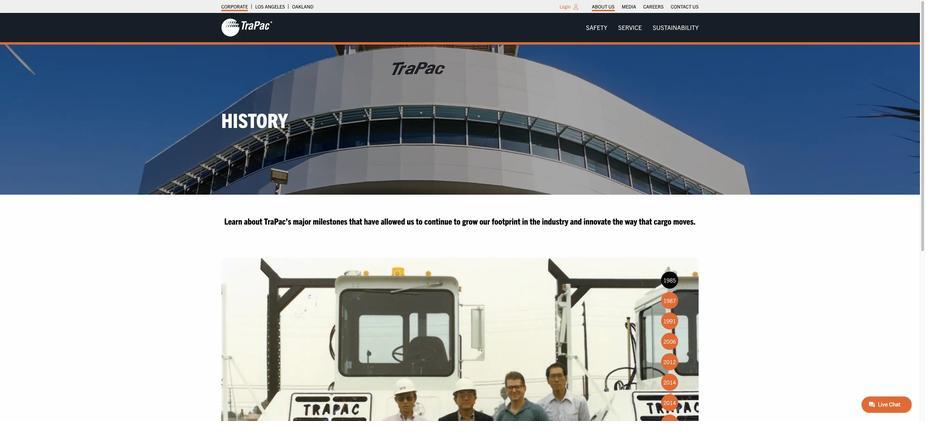 Task type: describe. For each thing, give the bounding box(es) containing it.
los
[[255, 3, 264, 10]]

los angeles link
[[255, 2, 285, 11]]

industry
[[542, 216, 568, 227]]

2012
[[663, 359, 676, 366]]

1987
[[663, 298, 676, 304]]

contact us
[[671, 3, 699, 10]]

2006
[[663, 339, 676, 345]]

major
[[293, 216, 311, 227]]

our
[[479, 216, 490, 227]]

cargo
[[654, 216, 671, 227]]

contact us link
[[671, 2, 699, 11]]

media link
[[622, 2, 636, 11]]

us for about us
[[608, 3, 615, 10]]

menu bar containing about us
[[588, 2, 702, 11]]

2 2014 from the top
[[663, 400, 676, 407]]

corporate image
[[221, 18, 272, 37]]

us
[[407, 216, 414, 227]]

careers
[[643, 3, 664, 10]]

safety
[[586, 24, 607, 31]]

light image
[[574, 4, 578, 10]]

innovate
[[584, 216, 611, 227]]

learn
[[224, 216, 242, 227]]

2 the from the left
[[613, 216, 623, 227]]

learn about trapac's major milestones that have allowed us to continue to grow our footprint in the industry and innovate the way that cargo moves. main content
[[214, 215, 925, 422]]

1 2014 from the top
[[663, 379, 676, 386]]

1 to from the left
[[416, 216, 423, 227]]

continue
[[424, 216, 452, 227]]

about us link
[[592, 2, 615, 11]]

sustainability link
[[647, 21, 704, 35]]

careers link
[[643, 2, 664, 11]]

corporate link
[[221, 2, 248, 11]]

service link
[[613, 21, 647, 35]]

2 to from the left
[[454, 216, 461, 227]]

us for contact us
[[692, 3, 699, 10]]

los angeles
[[255, 3, 285, 10]]

menu bar containing safety
[[581, 21, 704, 35]]



Task type: vqa. For each thing, say whether or not it's contained in the screenshot.
Oakland link
yes



Task type: locate. For each thing, give the bounding box(es) containing it.
and
[[570, 216, 582, 227]]

menu bar down careers link
[[581, 21, 704, 35]]

learn about trapac's major milestones that have allowed us to continue to grow our footprint in the industry and innovate the way that cargo moves.
[[224, 216, 696, 227]]

in
[[522, 216, 528, 227]]

1 the from the left
[[530, 216, 540, 227]]

0 horizontal spatial that
[[349, 216, 362, 227]]

grow
[[462, 216, 478, 227]]

safety link
[[581, 21, 613, 35]]

sustainability
[[653, 24, 699, 31]]

corporate
[[221, 3, 248, 10]]

menu bar up service
[[588, 2, 702, 11]]

1 that from the left
[[349, 216, 362, 227]]

milestones
[[313, 216, 347, 227]]

moves.
[[673, 216, 696, 227]]

the right in
[[530, 216, 540, 227]]

1985
[[663, 277, 676, 284]]

1 vertical spatial 2014
[[663, 400, 676, 407]]

0 horizontal spatial us
[[608, 3, 615, 10]]

us inside contact us link
[[692, 3, 699, 10]]

the left way
[[613, 216, 623, 227]]

0 horizontal spatial to
[[416, 216, 423, 227]]

1991
[[663, 318, 676, 325]]

way
[[625, 216, 637, 227]]

history
[[221, 107, 288, 132]]

media
[[622, 3, 636, 10]]

contact
[[671, 3, 691, 10]]

0 vertical spatial 2014
[[663, 379, 676, 386]]

to right us
[[416, 216, 423, 227]]

that right way
[[639, 216, 652, 227]]

login
[[560, 3, 571, 10]]

angeles
[[265, 3, 285, 10]]

2 that from the left
[[639, 216, 652, 227]]

0 horizontal spatial the
[[530, 216, 540, 227]]

login link
[[560, 3, 571, 10]]

us right about
[[608, 3, 615, 10]]

oakland link
[[292, 2, 314, 11]]

the
[[530, 216, 540, 227], [613, 216, 623, 227]]

that
[[349, 216, 362, 227], [639, 216, 652, 227]]

about us
[[592, 3, 615, 10]]

allowed
[[381, 216, 405, 227]]

1 horizontal spatial that
[[639, 216, 652, 227]]

1 vertical spatial menu bar
[[581, 21, 704, 35]]

us inside about us 'link'
[[608, 3, 615, 10]]

1 us from the left
[[608, 3, 615, 10]]

have
[[364, 216, 379, 227]]

1 horizontal spatial the
[[613, 216, 623, 227]]

menu bar
[[588, 2, 702, 11], [581, 21, 704, 35]]

that left have
[[349, 216, 362, 227]]

1 horizontal spatial to
[[454, 216, 461, 227]]

us right contact
[[692, 3, 699, 10]]

2014
[[663, 379, 676, 386], [663, 400, 676, 407]]

to
[[416, 216, 423, 227], [454, 216, 461, 227]]

trapac's
[[264, 216, 291, 227]]

about
[[244, 216, 262, 227]]

to left grow
[[454, 216, 461, 227]]

0 vertical spatial menu bar
[[588, 2, 702, 11]]

service
[[618, 24, 642, 31]]

footprint
[[492, 216, 520, 227]]

2 us from the left
[[692, 3, 699, 10]]

oakland
[[292, 3, 314, 10]]

us
[[608, 3, 615, 10], [692, 3, 699, 10]]

1 horizontal spatial us
[[692, 3, 699, 10]]

about
[[592, 3, 607, 10]]



